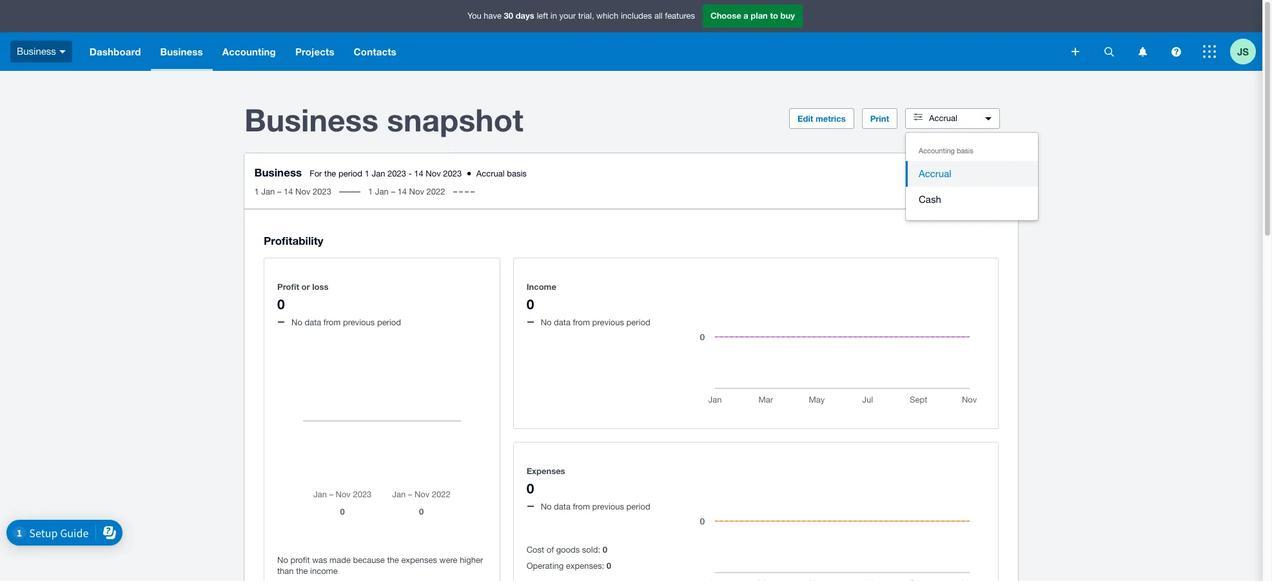 Task type: vqa. For each thing, say whether or not it's contained in the screenshot.
settings
no



Task type: locate. For each thing, give the bounding box(es) containing it.
2 horizontal spatial 14
[[415, 169, 424, 179]]

accrual inside button
[[919, 168, 952, 179]]

0 horizontal spatial svg image
[[1072, 48, 1080, 55]]

0 vertical spatial to
[[770, 10, 778, 21]]

14
[[415, 169, 424, 179], [284, 187, 293, 197], [398, 187, 407, 197]]

1 horizontal spatial 14
[[398, 187, 407, 197]]

buy
[[781, 10, 795, 21]]

which
[[597, 11, 619, 21]]

no data from previous period down loss
[[291, 318, 401, 327]]

to inside banner
[[770, 10, 778, 21]]

0 horizontal spatial accounting
[[222, 46, 276, 57]]

0 down "income"
[[527, 296, 534, 313]]

accounting inside list box
[[919, 147, 955, 155]]

no data from previous period down "income 0"
[[541, 318, 650, 327]]

data down expenses 0
[[554, 502, 571, 512]]

data down profit or loss 0
[[305, 318, 321, 327]]

of
[[547, 546, 554, 555]]

0 horizontal spatial nov
[[296, 187, 311, 197]]

days
[[516, 10, 535, 21]]

plan
[[751, 10, 768, 21]]

1 horizontal spatial to
[[962, 173, 969, 183]]

no data from previous period
[[291, 318, 401, 327], [541, 318, 650, 327], [541, 502, 650, 512]]

0 inside profit or loss 0
[[277, 296, 285, 313]]

accrual button
[[906, 161, 1038, 187]]

nov
[[426, 169, 441, 179], [296, 187, 311, 197], [410, 187, 425, 197]]

data
[[305, 318, 321, 327], [554, 318, 571, 327], [554, 502, 571, 512]]

svg image
[[1139, 47, 1147, 56], [1072, 48, 1080, 55]]

accrual button
[[905, 108, 1000, 129]]

to left buy
[[770, 10, 778, 21]]

to inside popup button
[[962, 173, 969, 183]]

– up profitability
[[278, 187, 282, 197]]

cost
[[527, 546, 544, 555]]

from
[[324, 318, 341, 327], [573, 318, 590, 327], [573, 502, 590, 512]]

0 vertical spatial basis
[[957, 147, 974, 155]]

accrual
[[929, 114, 958, 123], [919, 168, 952, 179], [477, 169, 505, 179]]

no for expenses 0
[[541, 502, 552, 512]]

dashboard link
[[80, 32, 151, 71]]

1 jan – 14 nov 2022
[[369, 187, 446, 197]]

2023 left the -
[[388, 169, 407, 179]]

2 horizontal spatial the
[[387, 556, 399, 566]]

0 inside expenses 0
[[527, 481, 534, 497]]

group
[[906, 133, 1038, 221]]

from for income 0
[[573, 318, 590, 327]]

your
[[560, 11, 576, 21]]

print button
[[862, 108, 898, 129]]

14 for 1 jan – 14 nov 2022
[[398, 187, 407, 197]]

no down expenses 0
[[541, 502, 552, 512]]

previous for profit or loss 0
[[343, 318, 375, 327]]

1 for 1 jan – 14 nov 2022
[[369, 187, 373, 197]]

have
[[484, 11, 502, 21]]

0 horizontal spatial –
[[278, 187, 282, 197]]

2023 for jan
[[388, 169, 407, 179]]

0 horizontal spatial 2023
[[313, 187, 332, 197]]

business
[[17, 46, 56, 57], [160, 46, 203, 57], [244, 101, 379, 138], [255, 166, 302, 179]]

None field
[[905, 132, 1039, 221]]

no down profit or loss 0
[[291, 318, 302, 327]]

14 for 1 jan – 14 nov 2023
[[284, 187, 293, 197]]

0 down expenses
[[527, 481, 534, 497]]

0 vertical spatial accounting
[[222, 46, 276, 57]]

1
[[365, 169, 370, 179], [255, 187, 259, 197], [369, 187, 373, 197]]

jan
[[372, 169, 386, 179], [262, 187, 275, 197], [376, 187, 389, 197]]

operating
[[527, 562, 564, 572]]

0 horizontal spatial the
[[296, 567, 308, 577]]

1 horizontal spatial basis
[[957, 147, 974, 155]]

nov up 2022
[[426, 169, 441, 179]]

jan for 1 jan – 14 nov 2022
[[376, 187, 389, 197]]

the right because
[[387, 556, 399, 566]]

svg image
[[1203, 45, 1216, 58], [1104, 47, 1114, 56], [1171, 47, 1181, 56], [59, 50, 66, 53]]

from for expenses 0
[[573, 502, 590, 512]]

14 down for the period 1 jan 2023 - 14 nov 2023  ●  accrual basis
[[398, 187, 407, 197]]

jan down for the period 1 jan 2023 - 14 nov 2023  ●  accrual basis
[[376, 187, 389, 197]]

profitability
[[264, 234, 323, 248]]

data for expenses 0
[[554, 502, 571, 512]]

navigation
[[80, 32, 1063, 71]]

2 horizontal spatial 2023
[[444, 169, 462, 179]]

jan up profitability
[[262, 187, 275, 197]]

no data from previous period for income 0
[[541, 318, 650, 327]]

the down profit at the left bottom of page
[[296, 567, 308, 577]]

no up than
[[277, 556, 288, 566]]

profit or loss 0
[[277, 282, 329, 313]]

1 horizontal spatial svg image
[[1139, 47, 1147, 56]]

period for income 0
[[627, 318, 650, 327]]

1 horizontal spatial the
[[325, 169, 337, 179]]

previous
[[343, 318, 375, 327], [592, 318, 624, 327], [592, 502, 624, 512]]

edit metrics button
[[789, 108, 854, 129]]

1 vertical spatial accounting
[[919, 147, 955, 155]]

no data from previous period up the sold:
[[541, 502, 650, 512]]

no data from previous period for expenses 0
[[541, 502, 650, 512]]

1 jan – 14 nov 2023
[[255, 187, 332, 197]]

1 – from the left
[[278, 187, 282, 197]]

0 horizontal spatial basis
[[507, 169, 527, 179]]

higher
[[460, 556, 483, 566]]

nov down for the period 1 jan 2023 - 14 nov 2023  ●  accrual basis
[[410, 187, 425, 197]]

to
[[770, 10, 778, 21], [962, 173, 969, 183]]

no
[[291, 318, 302, 327], [541, 318, 552, 327], [541, 502, 552, 512], [277, 556, 288, 566]]

2023 up 2022
[[444, 169, 462, 179]]

were
[[440, 556, 458, 566]]

0 down profit
[[277, 296, 285, 313]]

loss
[[312, 282, 329, 292]]

no down "income 0"
[[541, 318, 552, 327]]

1 horizontal spatial 2023
[[388, 169, 407, 179]]

income 0
[[527, 282, 556, 313]]

2 – from the left
[[391, 187, 396, 197]]

basis
[[957, 147, 974, 155], [507, 169, 527, 179]]

the right for
[[325, 169, 337, 179]]

nov down for
[[296, 187, 311, 197]]

–
[[278, 187, 282, 197], [391, 187, 396, 197]]

1 horizontal spatial nov
[[410, 187, 425, 197]]

0 horizontal spatial to
[[770, 10, 778, 21]]

1 vertical spatial the
[[387, 556, 399, 566]]

accounting inside dropdown button
[[222, 46, 276, 57]]

– down for the period 1 jan 2023 - 14 nov 2023  ●  accrual basis
[[391, 187, 396, 197]]

year
[[943, 173, 959, 183]]

data down "income 0"
[[554, 318, 571, 327]]

the
[[325, 169, 337, 179], [387, 556, 399, 566], [296, 567, 308, 577]]

nov for 1 jan – 14 nov 2022
[[410, 187, 425, 197]]

previous for expenses 0
[[592, 502, 624, 512]]

accounting
[[222, 46, 276, 57], [919, 147, 955, 155]]

choose a plan to buy
[[711, 10, 795, 21]]

14 up profitability
[[284, 187, 293, 197]]

svg image inside business popup button
[[59, 50, 66, 53]]

1 horizontal spatial –
[[391, 187, 396, 197]]

2 horizontal spatial nov
[[426, 169, 441, 179]]

banner
[[0, 0, 1263, 71]]

14 right the -
[[415, 169, 424, 179]]

1 horizontal spatial accounting
[[919, 147, 955, 155]]

accounting basis list box
[[906, 133, 1038, 221]]

2023
[[388, 169, 407, 179], [444, 169, 462, 179], [313, 187, 332, 197]]

2023 down for
[[313, 187, 332, 197]]

0
[[277, 296, 285, 313], [527, 296, 534, 313], [527, 481, 534, 497], [603, 545, 607, 555], [607, 561, 611, 572]]

accrual inside popup button
[[929, 114, 958, 123]]

period
[[339, 169, 363, 179], [377, 318, 401, 327], [627, 318, 650, 327], [627, 502, 650, 512]]

1 vertical spatial to
[[962, 173, 969, 183]]

no for profit or loss 0
[[291, 318, 302, 327]]

to right year
[[962, 173, 969, 183]]

0 horizontal spatial 14
[[284, 187, 293, 197]]

accrual for accrual popup button
[[929, 114, 958, 123]]

profit
[[277, 282, 299, 292]]



Task type: describe. For each thing, give the bounding box(es) containing it.
expenses
[[527, 466, 565, 476]]

group containing accrual
[[906, 133, 1038, 221]]

you have 30 days left in your trial, which includes all features
[[468, 10, 695, 21]]

left
[[537, 11, 548, 21]]

dashboard
[[90, 46, 141, 57]]

a
[[744, 10, 749, 21]]

or
[[302, 282, 310, 292]]

year to date button
[[922, 168, 1008, 188]]

in
[[551, 11, 557, 21]]

snapshot
[[387, 101, 524, 138]]

1 vertical spatial basis
[[507, 169, 527, 179]]

business inside business dropdown button
[[160, 46, 203, 57]]

0 right expenses:
[[607, 561, 611, 572]]

sold:
[[582, 546, 600, 555]]

previous for income 0
[[592, 318, 624, 327]]

includes
[[621, 11, 652, 21]]

all
[[655, 11, 663, 21]]

contacts
[[354, 46, 396, 57]]

date
[[971, 173, 988, 183]]

expenses 0
[[527, 466, 565, 497]]

metrics
[[816, 114, 846, 124]]

navigation containing dashboard
[[80, 32, 1063, 71]]

accounting basis
[[919, 147, 974, 155]]

accounting for accounting basis
[[919, 147, 955, 155]]

print
[[870, 114, 889, 124]]

edit
[[798, 114, 813, 124]]

choose
[[711, 10, 741, 21]]

– for 14 nov 2022
[[391, 187, 396, 197]]

from for profit or loss 0
[[324, 318, 341, 327]]

2022
[[427, 187, 446, 197]]

trial,
[[578, 11, 594, 21]]

-
[[409, 169, 412, 179]]

basis inside list box
[[957, 147, 974, 155]]

projects
[[295, 46, 334, 57]]

accounting button
[[213, 32, 286, 71]]

cash
[[919, 194, 941, 205]]

cost of goods sold: 0 operating expenses: 0
[[527, 545, 611, 572]]

business button
[[0, 32, 80, 71]]

cash button
[[906, 187, 1038, 213]]

than
[[277, 567, 294, 577]]

nov for 1 jan – 14 nov 2023
[[296, 187, 311, 197]]

0 right the sold:
[[603, 545, 607, 555]]

contacts button
[[344, 32, 406, 71]]

2 vertical spatial the
[[296, 567, 308, 577]]

for
[[310, 169, 322, 179]]

no profit was made because the expenses were higher than the income
[[277, 556, 483, 577]]

business inside business popup button
[[17, 46, 56, 57]]

profit
[[290, 556, 310, 566]]

business snapshot
[[244, 101, 524, 138]]

none field containing accrual
[[905, 132, 1039, 221]]

was
[[312, 556, 327, 566]]

business button
[[151, 32, 213, 71]]

you
[[468, 11, 482, 21]]

year to date
[[943, 173, 988, 183]]

period for profit or loss 0
[[377, 318, 401, 327]]

expenses
[[401, 556, 437, 566]]

data for income 0
[[554, 318, 571, 327]]

no inside no profit was made because the expenses were higher than the income
[[277, 556, 288, 566]]

made
[[330, 556, 351, 566]]

no for income 0
[[541, 318, 552, 327]]

30
[[504, 10, 513, 21]]

period for expenses 0
[[627, 502, 650, 512]]

0 inside "income 0"
[[527, 296, 534, 313]]

jan for 1 jan – 14 nov 2023
[[262, 187, 275, 197]]

js
[[1238, 45, 1249, 57]]

data for profit or loss 0
[[305, 318, 321, 327]]

js button
[[1230, 32, 1263, 71]]

1 for 1 jan – 14 nov 2023
[[255, 187, 259, 197]]

for the period 1 jan 2023 - 14 nov 2023  ●  accrual basis
[[310, 169, 527, 179]]

jan left the -
[[372, 169, 386, 179]]

income
[[527, 282, 556, 292]]

accounting for accounting
[[222, 46, 276, 57]]

goods
[[556, 546, 580, 555]]

income
[[310, 567, 338, 577]]

edit metrics
[[798, 114, 846, 124]]

– for 14 nov 2023
[[278, 187, 282, 197]]

because
[[353, 556, 385, 566]]

no data from previous period for profit or loss 0
[[291, 318, 401, 327]]

2023 for nov
[[313, 187, 332, 197]]

projects button
[[286, 32, 344, 71]]

expenses:
[[566, 562, 604, 572]]

features
[[665, 11, 695, 21]]

banner containing js
[[0, 0, 1263, 71]]

accrual for accrual button
[[919, 168, 952, 179]]

0 vertical spatial the
[[325, 169, 337, 179]]



